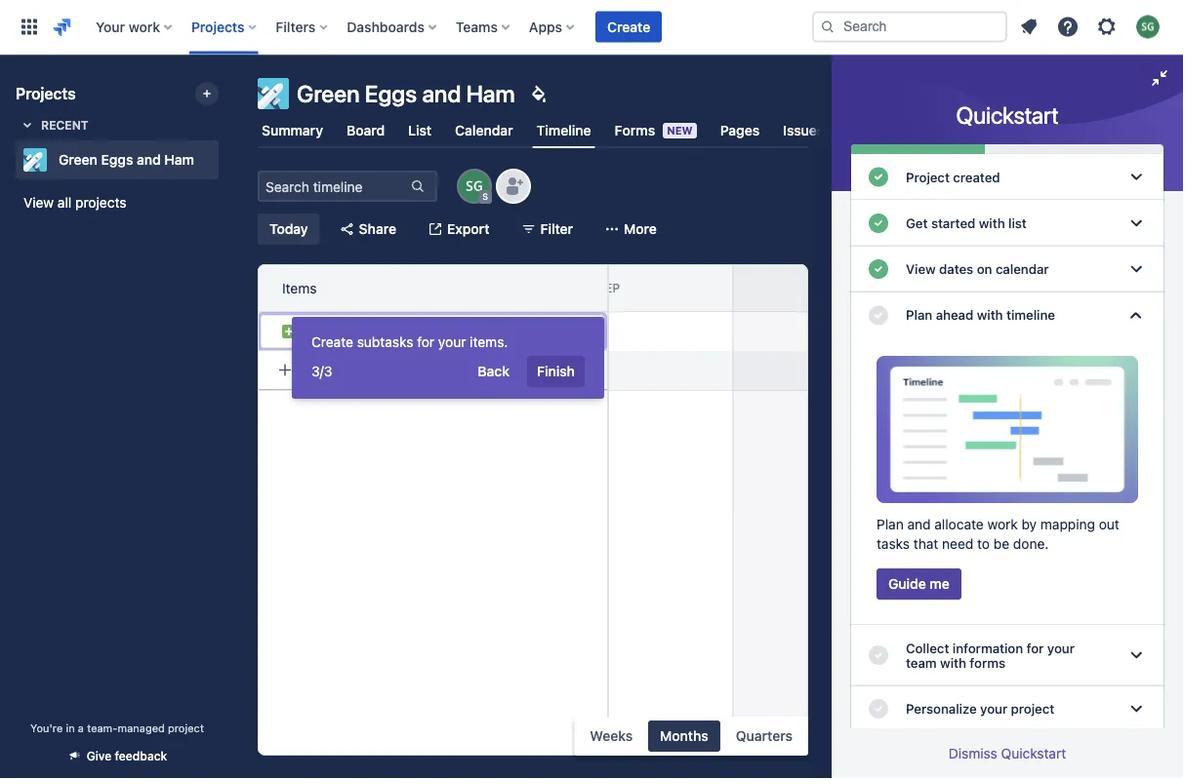 Task type: describe. For each thing, give the bounding box(es) containing it.
0 vertical spatial quickstart
[[956, 102, 1059, 129]]

add to starred image
[[213, 148, 236, 172]]

2 column header from the left
[[733, 266, 991, 311]]

timeline
[[1006, 308, 1055, 323]]

get
[[906, 215, 928, 231]]

checked image for project
[[867, 166, 890, 189]]

and inside green eggs and ham link
[[137, 152, 161, 168]]

team-
[[87, 722, 118, 735]]

sidebar navigation image
[[213, 78, 256, 117]]

and up list
[[422, 80, 461, 107]]

appswitcher icon image
[[18, 15, 41, 39]]

1 vertical spatial create
[[311, 334, 353, 350]]

0 vertical spatial ham
[[466, 80, 515, 107]]

project inside personalize your project dropdown button
[[1011, 702, 1054, 717]]

give
[[87, 750, 112, 764]]

with for ahead
[[977, 308, 1003, 323]]

dismiss quickstart link
[[949, 746, 1066, 762]]

your work
[[96, 19, 160, 35]]

information
[[953, 641, 1023, 656]]

dismiss quickstart
[[949, 746, 1066, 762]]

personalize your project button
[[851, 687, 1164, 733]]

chevron image for personalize your project
[[1125, 698, 1148, 721]]

on
[[977, 262, 992, 277]]

plan ahead with timeline button
[[851, 293, 1164, 339]]

projects
[[75, 195, 126, 211]]

create button inside primary element
[[596, 11, 662, 42]]

create subtasks for your items.
[[311, 334, 508, 350]]

search image
[[820, 19, 836, 35]]

to inside plan and allocate work by mapping out tasks that need to be done.
[[977, 536, 990, 552]]

2 vertical spatial create
[[297, 362, 340, 378]]

guide me
[[888, 576, 950, 592]]

give feedback
[[87, 750, 167, 764]]

weeks
[[590, 729, 633, 745]]

collapse recent projects image
[[16, 113, 39, 137]]

dates
[[939, 262, 973, 277]]

1 vertical spatial ham
[[164, 152, 194, 168]]

a
[[78, 722, 84, 735]]

finish
[[537, 364, 575, 380]]

work inside plan and allocate work by mapping out tasks that need to be done.
[[987, 517, 1018, 533]]

minimize image
[[1148, 66, 1171, 90]]

and inside plan and allocate work by mapping out tasks that need to be done.
[[907, 517, 931, 533]]

personalize
[[906, 702, 977, 717]]

need
[[942, 536, 974, 552]]

share
[[359, 221, 396, 237]]

back
[[478, 364, 510, 380]]

months button
[[648, 721, 720, 753]]

chevron image for calendar
[[1125, 258, 1148, 281]]

share button
[[328, 214, 408, 245]]

collect
[[906, 641, 949, 656]]

checked image for collect
[[867, 644, 890, 668]]

view all projects link
[[16, 185, 219, 221]]

dashboards button
[[341, 11, 444, 42]]

list
[[408, 123, 432, 139]]

you're
[[30, 722, 63, 735]]

chevron image for list
[[1125, 212, 1148, 235]]

projects button
[[185, 11, 264, 42]]

personalize your project
[[906, 702, 1054, 717]]

cell containing geh-1
[[258, 312, 607, 351]]

0 vertical spatial eggs
[[365, 80, 417, 107]]

team
[[906, 656, 937, 671]]

tab list containing timeline
[[246, 113, 828, 148]]

banner containing your work
[[0, 0, 1183, 55]]

lead image
[[281, 324, 297, 340]]

board
[[346, 123, 385, 139]]

feedback
[[115, 750, 167, 764]]

that
[[913, 536, 938, 552]]

mapping
[[1040, 517, 1095, 533]]

guide
[[888, 576, 926, 592]]

chevron image for project created
[[1125, 166, 1148, 189]]

items.
[[470, 334, 508, 350]]

export
[[447, 221, 489, 237]]

grid containing items
[[227, 265, 991, 756]]

be
[[994, 536, 1009, 552]]

i
[[361, 324, 365, 340]]

notifications image
[[1017, 15, 1041, 39]]

your
[[96, 19, 125, 35]]

all
[[58, 195, 72, 211]]

subtasks
[[357, 334, 413, 350]]

created
[[953, 169, 1000, 185]]

work inside "dropdown button"
[[129, 19, 160, 35]]

cook
[[422, 324, 453, 340]]

more
[[624, 221, 657, 237]]

teams
[[456, 19, 498, 35]]

i need to cook green eggs and ham
[[361, 324, 585, 340]]

give feedback button
[[55, 741, 179, 773]]

chevron image for your
[[1125, 644, 1148, 668]]

tasks
[[877, 536, 910, 552]]

filters
[[276, 19, 316, 35]]

collect information for your team with forms button
[[851, 626, 1164, 687]]

quarters button
[[724, 721, 804, 753]]

view dates on calendar button
[[851, 246, 1164, 293]]

me
[[930, 576, 950, 592]]

need
[[369, 324, 402, 340]]

geh-1
[[305, 324, 346, 340]]

plan ahead with timeline
[[906, 308, 1055, 323]]

Search timeline text field
[[260, 173, 408, 200]]

green
[[457, 324, 493, 340]]

dashboards
[[347, 19, 425, 35]]

calendar link
[[451, 113, 517, 148]]

list
[[1008, 215, 1027, 231]]

timeline
[[537, 122, 591, 138]]

project created button
[[851, 154, 1164, 200]]

get started with list button
[[851, 200, 1164, 246]]

1 horizontal spatial green
[[297, 80, 360, 107]]

with for started
[[979, 215, 1005, 231]]

guide me button
[[877, 569, 961, 600]]

view for view dates on calendar
[[906, 262, 936, 277]]

0 horizontal spatial green
[[59, 152, 97, 168]]

filters button
[[270, 11, 335, 42]]

apps
[[529, 19, 562, 35]]

new
[[667, 124, 693, 137]]



Task type: vqa. For each thing, say whether or not it's contained in the screenshot.
settings
no



Task type: locate. For each thing, give the bounding box(es) containing it.
allocate
[[934, 517, 984, 533]]

green eggs and ham link
[[16, 141, 211, 180]]

checked image left dates
[[867, 258, 890, 281]]

teams button
[[450, 11, 517, 42]]

for inside collect information for your team with forms
[[1027, 641, 1044, 656]]

geh-
[[305, 324, 339, 340]]

checked image left team
[[867, 644, 890, 668]]

plan for plan ahead with timeline
[[906, 308, 932, 323]]

0 vertical spatial for
[[417, 334, 434, 350]]

project
[[906, 169, 950, 185]]

0 horizontal spatial eggs
[[101, 152, 133, 168]]

plan
[[906, 308, 932, 323], [877, 517, 904, 533]]

board link
[[343, 113, 389, 148]]

you're in a team-managed project
[[30, 722, 204, 735]]

1 vertical spatial chevron image
[[1125, 304, 1148, 327]]

your down forms
[[980, 702, 1008, 717]]

view all projects
[[23, 195, 126, 211]]

0 horizontal spatial to
[[406, 324, 419, 340]]

1 checked image from the top
[[867, 212, 890, 235]]

green eggs and ham up list
[[297, 80, 515, 107]]

your profile and settings image
[[1136, 15, 1160, 39]]

export button
[[416, 214, 501, 245]]

0 horizontal spatial view
[[23, 195, 54, 211]]

1 horizontal spatial project
[[1011, 702, 1054, 717]]

for
[[417, 334, 434, 350], [1027, 641, 1044, 656]]

started
[[931, 215, 975, 231]]

create button down create subtasks for your items.
[[266, 353, 600, 388]]

and left the "ham"
[[531, 324, 555, 340]]

view inside dropdown button
[[906, 262, 936, 277]]

sam green image
[[459, 171, 490, 202]]

calendar
[[996, 262, 1049, 277]]

checked image for get
[[867, 212, 890, 235]]

view
[[23, 195, 54, 211], [906, 262, 936, 277]]

green eggs and ham
[[297, 80, 515, 107], [59, 152, 194, 168]]

with left the list
[[979, 215, 1005, 231]]

1 horizontal spatial work
[[987, 517, 1018, 533]]

checked image inside collect information for your team with forms dropdown button
[[867, 644, 890, 668]]

project
[[1011, 702, 1054, 717], [168, 722, 204, 735]]

with
[[979, 215, 1005, 231], [977, 308, 1003, 323], [940, 656, 966, 671]]

sep
[[598, 281, 620, 295]]

work
[[129, 19, 160, 35], [987, 517, 1018, 533]]

1 chevron image from the top
[[1125, 212, 1148, 235]]

1 vertical spatial create button
[[266, 353, 600, 388]]

3 checked image from the top
[[867, 304, 890, 327]]

view for view all projects
[[23, 195, 54, 211]]

quickstart down personalize your project dropdown button
[[1001, 746, 1066, 762]]

2 vertical spatial chevron image
[[1125, 644, 1148, 668]]

1 vertical spatial view
[[906, 262, 936, 277]]

1 checked image from the top
[[867, 166, 890, 189]]

projects
[[191, 19, 244, 35], [16, 84, 76, 103]]

0 vertical spatial green eggs and ham
[[297, 80, 515, 107]]

add people image
[[502, 175, 525, 198]]

0 horizontal spatial project
[[168, 722, 204, 735]]

project up the dismiss quickstart
[[1011, 702, 1054, 717]]

quickstart up project created dropdown button at the top of page
[[956, 102, 1059, 129]]

eggs
[[496, 324, 527, 340]]

forms
[[970, 656, 1005, 671]]

0 vertical spatial chevron image
[[1125, 212, 1148, 235]]

and inside row group
[[531, 324, 555, 340]]

for for information
[[1027, 641, 1044, 656]]

checked image for personalize
[[867, 698, 890, 721]]

1 horizontal spatial to
[[977, 536, 990, 552]]

collect information for your team with forms
[[906, 641, 1075, 671]]

with inside collect information for your team with forms
[[940, 656, 966, 671]]

with right ahead
[[977, 308, 1003, 323]]

4 checked image from the top
[[867, 698, 890, 721]]

ham
[[558, 324, 585, 340]]

checked image inside project created dropdown button
[[867, 166, 890, 189]]

1 vertical spatial green eggs and ham
[[59, 152, 194, 168]]

create down the geh-
[[297, 362, 340, 378]]

chevron image for plan ahead with timeline
[[1125, 304, 1148, 327]]

plan inside dropdown button
[[906, 308, 932, 323]]

green down recent
[[59, 152, 97, 168]]

0 vertical spatial projects
[[191, 19, 244, 35]]

0 vertical spatial chevron image
[[1125, 166, 1148, 189]]

2 vertical spatial your
[[980, 702, 1008, 717]]

2 checked image from the top
[[867, 258, 890, 281]]

eggs up view all projects link at the top left of the page
[[101, 152, 133, 168]]

eggs inside green eggs and ham link
[[101, 152, 133, 168]]

row
[[258, 351, 607, 390]]

to left cook
[[406, 324, 419, 340]]

3 chevron image from the top
[[1125, 698, 1148, 721]]

0 vertical spatial create
[[607, 19, 650, 35]]

1 vertical spatial project
[[168, 722, 204, 735]]

chevron image inside personalize your project dropdown button
[[1125, 698, 1148, 721]]

1 horizontal spatial view
[[906, 262, 936, 277]]

plan up tasks
[[877, 517, 904, 533]]

2 checked image from the top
[[867, 644, 890, 668]]

0 vertical spatial to
[[406, 324, 419, 340]]

recent
[[41, 118, 88, 132]]

create inside primary element
[[607, 19, 650, 35]]

create up 3/3
[[311, 334, 353, 350]]

for for subtasks
[[417, 334, 434, 350]]

to left be at the right bottom of page
[[977, 536, 990, 552]]

issues link
[[779, 113, 828, 148]]

0 horizontal spatial column header
[[227, 266, 485, 311]]

3 chevron image from the top
[[1125, 644, 1148, 668]]

column header up i
[[227, 266, 485, 311]]

checked image inside personalize your project dropdown button
[[867, 698, 890, 721]]

banner
[[0, 0, 1183, 55]]

green
[[297, 80, 360, 107], [59, 152, 97, 168]]

by
[[1022, 517, 1037, 533]]

geh-1 link
[[305, 324, 346, 340]]

1 horizontal spatial your
[[980, 702, 1008, 717]]

apps button
[[523, 11, 582, 42]]

cell
[[258, 312, 607, 351]]

checked image inside plan ahead with timeline dropdown button
[[867, 304, 890, 327]]

1 vertical spatial projects
[[16, 84, 76, 103]]

Search field
[[812, 11, 1007, 42]]

0 vertical spatial work
[[129, 19, 160, 35]]

issues
[[783, 123, 824, 139]]

list link
[[404, 113, 435, 148]]

help image
[[1056, 15, 1080, 39]]

view left all
[[23, 195, 54, 211]]

2 chevron image from the top
[[1125, 258, 1148, 281]]

row group containing geh-1
[[258, 312, 607, 390]]

chevron image
[[1125, 212, 1148, 235], [1125, 258, 1148, 281], [1125, 644, 1148, 668]]

0 vertical spatial project
[[1011, 702, 1054, 717]]

with right team
[[940, 656, 966, 671]]

projects up create project image
[[191, 19, 244, 35]]

get started with list
[[906, 215, 1027, 231]]

settings image
[[1095, 15, 1119, 39]]

out
[[1099, 517, 1120, 533]]

primary element
[[12, 0, 812, 54]]

1 vertical spatial plan
[[877, 517, 904, 533]]

your right information
[[1047, 641, 1075, 656]]

1 vertical spatial to
[[977, 536, 990, 552]]

create right apps dropdown button
[[607, 19, 650, 35]]

1 horizontal spatial plan
[[906, 308, 932, 323]]

items row group
[[258, 265, 607, 312]]

chevron image inside collect information for your team with forms dropdown button
[[1125, 644, 1148, 668]]

column header
[[227, 266, 485, 311], [733, 266, 991, 311]]

1 column header from the left
[[227, 266, 485, 311]]

0 vertical spatial create button
[[596, 11, 662, 42]]

1 horizontal spatial projects
[[191, 19, 244, 35]]

and up the that
[[907, 517, 931, 533]]

green eggs and ham up view all projects link at the top left of the page
[[59, 152, 194, 168]]

chevron image
[[1125, 166, 1148, 189], [1125, 304, 1148, 327], [1125, 698, 1148, 721]]

1 horizontal spatial ham
[[466, 80, 515, 107]]

0 horizontal spatial your
[[438, 334, 466, 350]]

1 vertical spatial your
[[1047, 641, 1075, 656]]

0 horizontal spatial for
[[417, 334, 434, 350]]

checked image for view
[[867, 258, 890, 281]]

1 vertical spatial work
[[987, 517, 1018, 533]]

1 vertical spatial eggs
[[101, 152, 133, 168]]

ham up calendar
[[466, 80, 515, 107]]

more button
[[593, 214, 669, 245]]

weeks button
[[578, 721, 644, 753]]

plan for plan and allocate work by mapping out tasks that need to be done.
[[877, 517, 904, 533]]

green up the summary
[[297, 80, 360, 107]]

create button right apps dropdown button
[[596, 11, 662, 42]]

to inside cell
[[406, 324, 419, 340]]

your left items.
[[438, 334, 466, 350]]

checked image
[[867, 166, 890, 189], [867, 258, 890, 281], [867, 304, 890, 327], [867, 698, 890, 721]]

plan and allocate work by mapping out tasks that need to be done.
[[877, 517, 1120, 552]]

2 chevron image from the top
[[1125, 304, 1148, 327]]

your inside collect information for your team with forms
[[1047, 641, 1075, 656]]

1 horizontal spatial green eggs and ham
[[297, 80, 515, 107]]

plan inside plan and allocate work by mapping out tasks that need to be done.
[[877, 517, 904, 533]]

plan left ahead
[[906, 308, 932, 323]]

1
[[339, 324, 346, 340]]

projects inside dropdown button
[[191, 19, 244, 35]]

2 vertical spatial with
[[940, 656, 966, 671]]

ham left add to starred image
[[164, 152, 194, 168]]

set background color image
[[527, 82, 550, 105]]

eggs
[[365, 80, 417, 107], [101, 152, 133, 168]]

checked image left personalize
[[867, 698, 890, 721]]

project right managed
[[168, 722, 204, 735]]

0 horizontal spatial green eggs and ham
[[59, 152, 194, 168]]

0 horizontal spatial plan
[[877, 517, 904, 533]]

forms
[[615, 123, 655, 139]]

1 horizontal spatial column header
[[733, 266, 991, 311]]

projects up collapse recent projects image
[[16, 84, 76, 103]]

items
[[282, 280, 317, 296]]

and up view all projects link at the top left of the page
[[137, 152, 161, 168]]

checked image for plan
[[867, 304, 890, 327]]

your for information
[[1047, 641, 1075, 656]]

dismiss
[[949, 746, 997, 762]]

in
[[66, 722, 75, 735]]

pages link
[[716, 113, 763, 148]]

jira image
[[51, 15, 74, 39], [51, 15, 74, 39]]

1 vertical spatial quickstart
[[1001, 746, 1066, 762]]

checked image left get
[[867, 212, 890, 235]]

today button
[[258, 214, 320, 245]]

months
[[660, 729, 709, 745]]

0 vertical spatial checked image
[[867, 212, 890, 235]]

1 chevron image from the top
[[1125, 166, 1148, 189]]

0 vertical spatial your
[[438, 334, 466, 350]]

for right "subtasks"
[[417, 334, 434, 350]]

work right your
[[129, 19, 160, 35]]

project created
[[906, 169, 1000, 185]]

chevron image inside project created dropdown button
[[1125, 166, 1148, 189]]

view left dates
[[906, 262, 936, 277]]

to
[[406, 324, 419, 340], [977, 536, 990, 552]]

chevron image inside plan ahead with timeline dropdown button
[[1125, 304, 1148, 327]]

1 vertical spatial green
[[59, 152, 97, 168]]

create
[[607, 19, 650, 35], [311, 334, 353, 350], [297, 362, 340, 378]]

1 vertical spatial for
[[1027, 641, 1044, 656]]

1 vertical spatial with
[[977, 308, 1003, 323]]

3/3
[[311, 364, 332, 380]]

checked image
[[867, 212, 890, 235], [867, 644, 890, 668]]

your inside dropdown button
[[980, 702, 1008, 717]]

done.
[[1013, 536, 1049, 552]]

0 horizontal spatial projects
[[16, 84, 76, 103]]

0 vertical spatial plan
[[906, 308, 932, 323]]

1 horizontal spatial for
[[1027, 641, 1044, 656]]

progress bar
[[851, 144, 1164, 154]]

2 horizontal spatial your
[[1047, 641, 1075, 656]]

column header down get
[[733, 266, 991, 311]]

your for subtasks
[[438, 334, 466, 350]]

chevron image inside get started with list dropdown button
[[1125, 212, 1148, 235]]

for right information
[[1027, 641, 1044, 656]]

quarters
[[736, 729, 793, 745]]

1 vertical spatial checked image
[[867, 644, 890, 668]]

row group
[[258, 312, 607, 390]]

ham
[[466, 80, 515, 107], [164, 152, 194, 168]]

checked image inside view dates on calendar dropdown button
[[867, 258, 890, 281]]

filter
[[540, 221, 573, 237]]

pages
[[720, 123, 760, 139]]

1 vertical spatial chevron image
[[1125, 258, 1148, 281]]

today
[[269, 221, 308, 237]]

tab list
[[246, 113, 828, 148]]

summary link
[[258, 113, 327, 148]]

0 horizontal spatial work
[[129, 19, 160, 35]]

work up be at the right bottom of page
[[987, 517, 1018, 533]]

checked image left project
[[867, 166, 890, 189]]

your work button
[[90, 11, 180, 42]]

checked image left ahead
[[867, 304, 890, 327]]

0 vertical spatial green
[[297, 80, 360, 107]]

and
[[422, 80, 461, 107], [137, 152, 161, 168], [531, 324, 555, 340], [907, 517, 931, 533]]

0 horizontal spatial ham
[[164, 152, 194, 168]]

create project image
[[199, 86, 215, 102]]

view dates on calendar
[[906, 262, 1049, 277]]

0 vertical spatial with
[[979, 215, 1005, 231]]

1 horizontal spatial eggs
[[365, 80, 417, 107]]

2 vertical spatial chevron image
[[1125, 698, 1148, 721]]

grid
[[227, 265, 991, 756]]

0 vertical spatial view
[[23, 195, 54, 211]]

eggs up board
[[365, 80, 417, 107]]

checked image inside get started with list dropdown button
[[867, 212, 890, 235]]



